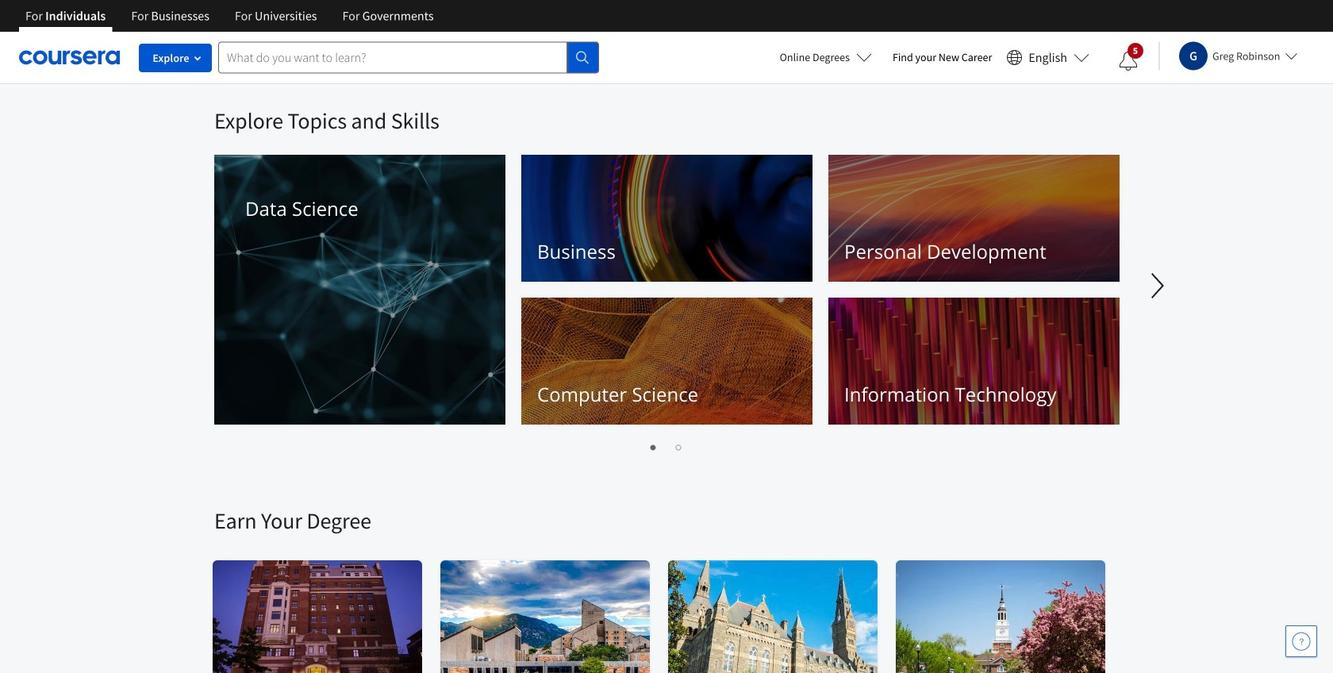 Task type: vqa. For each thing, say whether or not it's contained in the screenshot.
Master of Engineering in Engineering Management Degree by University of Colorado Boulder, image
yes



Task type: locate. For each thing, give the bounding box(es) containing it.
master of applied data science degree by university of michigan, image
[[213, 561, 423, 673]]

computer science image
[[522, 298, 813, 425]]

help center image
[[1293, 632, 1312, 651]]

list inside explore topics and skills carousel element
[[214, 437, 1120, 456]]

bachelor of arts in liberal studies degree by georgetown university, image
[[669, 561, 879, 673]]

banner navigation
[[13, 0, 447, 32]]

earn your degree carousel element
[[206, 459, 1334, 673]]

explore topics and skills carousel element
[[206, 84, 1334, 459]]

list
[[214, 437, 1120, 456]]

None search field
[[218, 42, 599, 73]]

personal development image
[[829, 155, 1120, 282]]

master of engineering in computer engineering degree by dartmouth college, image
[[896, 561, 1107, 673]]

master of engineering in engineering management degree by university of colorado boulder, image
[[441, 561, 651, 673]]



Task type: describe. For each thing, give the bounding box(es) containing it.
What do you want to learn? text field
[[218, 42, 568, 73]]

coursera image
[[19, 45, 120, 70]]

information technology image
[[829, 298, 1120, 425]]

data science image
[[214, 155, 506, 425]]

business image
[[522, 155, 813, 282]]

next slide image
[[1139, 267, 1178, 305]]



